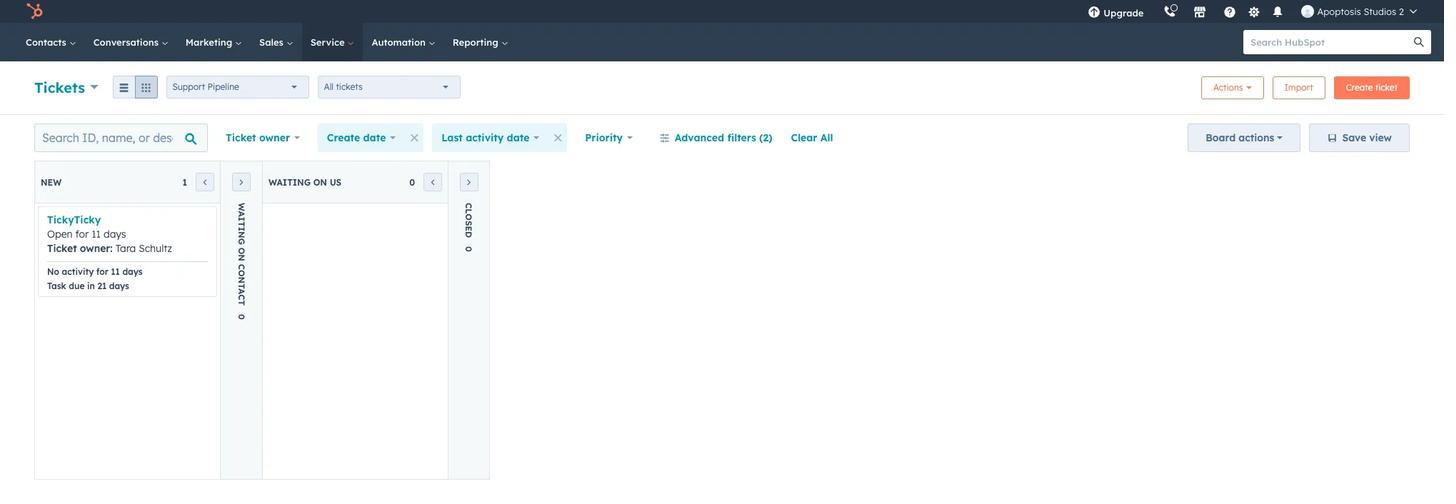 Task type: describe. For each thing, give the bounding box(es) containing it.
2 c from the top
[[236, 294, 247, 300]]

hubspot image
[[26, 3, 43, 20]]

save view
[[1342, 131, 1392, 144]]

conversations link
[[85, 23, 177, 61]]

tickyticky link
[[47, 214, 101, 226]]

clear
[[791, 131, 817, 144]]

hubspot link
[[17, 3, 54, 20]]

apoptosis
[[1317, 6, 1361, 17]]

2 i from the top
[[236, 227, 247, 231]]

c l o s e d
[[464, 203, 474, 238]]

clear all
[[791, 131, 833, 144]]

automation
[[372, 36, 428, 48]]

3 n from the top
[[236, 277, 247, 284]]

settings link
[[1245, 4, 1263, 19]]

11 for tara
[[92, 228, 101, 241]]

tickets
[[34, 78, 85, 96]]

Search HubSpot search field
[[1243, 30, 1418, 54]]

s
[[464, 221, 474, 226]]

c
[[464, 203, 474, 209]]

actions
[[1213, 82, 1243, 93]]

marketplaces button
[[1185, 0, 1215, 23]]

activity for no
[[62, 266, 94, 277]]

search image
[[1414, 37, 1424, 47]]

view
[[1369, 131, 1392, 144]]

priority button
[[576, 124, 642, 152]]

tickets button
[[34, 77, 98, 97]]

tickets
[[336, 81, 363, 92]]

notifications image
[[1272, 6, 1284, 19]]

all inside button
[[820, 131, 833, 144]]

apoptosis studios 2
[[1317, 6, 1404, 17]]

all inside popup button
[[324, 81, 334, 92]]

board
[[1206, 131, 1236, 144]]

help button
[[1218, 0, 1242, 23]]

sales link
[[251, 23, 302, 61]]

support
[[173, 81, 205, 92]]

owner inside popup button
[[259, 131, 290, 144]]

tara schultz image
[[1302, 5, 1314, 18]]

calling icon button
[[1158, 2, 1182, 21]]

reporting link
[[444, 23, 517, 61]]

21
[[97, 281, 107, 291]]

ticket inside popup button
[[226, 131, 256, 144]]

marketing link
[[177, 23, 251, 61]]

schultz
[[139, 242, 172, 255]]

3 t from the top
[[236, 300, 247, 306]]

filters
[[727, 131, 756, 144]]

contacts
[[26, 36, 69, 48]]

Search ID, name, or description search field
[[34, 124, 208, 152]]

save
[[1342, 131, 1366, 144]]

tickyticky open for 11 days ticket owner : tara schultz
[[47, 214, 172, 255]]

all tickets button
[[318, 76, 460, 99]]

group inside tickets banner
[[113, 76, 158, 99]]

board actions button
[[1188, 124, 1301, 152]]

in
[[87, 281, 95, 291]]

ticket owner button
[[216, 124, 309, 152]]

0 for w
[[236, 314, 247, 320]]

11 for 21
[[111, 266, 120, 277]]

service
[[310, 36, 347, 48]]

0 vertical spatial o
[[464, 214, 474, 221]]

l
[[464, 209, 474, 214]]

:
[[110, 242, 113, 255]]

date inside "popup button"
[[507, 131, 530, 144]]

calling icon image
[[1164, 6, 1177, 19]]

advanced filters (2)
[[675, 131, 772, 144]]

1 t from the top
[[236, 222, 247, 227]]

pipeline
[[208, 81, 239, 92]]

clear all button
[[782, 124, 842, 152]]

due
[[69, 281, 85, 291]]

2 n from the top
[[236, 254, 247, 261]]

2 vertical spatial o
[[236, 270, 247, 277]]

service link
[[302, 23, 363, 61]]

waiting on us
[[269, 177, 342, 187]]

all tickets
[[324, 81, 363, 92]]



Task type: locate. For each thing, give the bounding box(es) containing it.
support pipeline
[[173, 81, 239, 92]]

for inside 'tickyticky open for 11 days ticket owner : tara schultz'
[[75, 228, 89, 241]]

days up :
[[104, 228, 126, 241]]

import button
[[1272, 76, 1325, 99]]

board actions
[[1206, 131, 1274, 144]]

1 c from the top
[[236, 264, 247, 270]]

create
[[1346, 82, 1373, 93], [327, 131, 360, 144]]

0 vertical spatial i
[[236, 217, 247, 222]]

1 vertical spatial all
[[820, 131, 833, 144]]

2 vertical spatial t
[[236, 300, 247, 306]]

0 horizontal spatial all
[[324, 81, 334, 92]]

date right the last
[[507, 131, 530, 144]]

a
[[236, 211, 247, 217], [236, 289, 247, 294]]

upgrade image
[[1088, 6, 1101, 19]]

1 vertical spatial create
[[327, 131, 360, 144]]

tickyticky
[[47, 214, 101, 226]]

0 horizontal spatial for
[[75, 228, 89, 241]]

i down w
[[236, 217, 247, 222]]

activity inside no activity for 11 days task due in 21 days
[[62, 266, 94, 277]]

1 horizontal spatial for
[[96, 266, 108, 277]]

activity right the last
[[466, 131, 504, 144]]

0 horizontal spatial activity
[[62, 266, 94, 277]]

actions
[[1239, 131, 1274, 144]]

days right 21 on the left bottom of page
[[109, 281, 129, 291]]

0 vertical spatial days
[[104, 228, 126, 241]]

group
[[113, 76, 158, 99]]

conversations
[[93, 36, 161, 48]]

apoptosis studios 2 button
[[1293, 0, 1426, 23]]

1 horizontal spatial owner
[[259, 131, 290, 144]]

help image
[[1224, 6, 1237, 19]]

us
[[330, 177, 342, 187]]

create for create date
[[327, 131, 360, 144]]

ticket down the support pipeline popup button
[[226, 131, 256, 144]]

for down tickyticky link
[[75, 228, 89, 241]]

2 t from the top
[[236, 284, 247, 289]]

tara
[[116, 242, 136, 255]]

1 horizontal spatial date
[[507, 131, 530, 144]]

0 vertical spatial n
[[236, 231, 247, 238]]

contacts link
[[17, 23, 85, 61]]

waiting
[[269, 177, 311, 187]]

all right clear
[[820, 131, 833, 144]]

1 horizontal spatial 11
[[111, 266, 120, 277]]

1 vertical spatial i
[[236, 227, 247, 231]]

ticket
[[226, 131, 256, 144], [47, 242, 77, 255]]

o
[[464, 214, 474, 221], [236, 248, 247, 254], [236, 270, 247, 277]]

days for days
[[122, 266, 142, 277]]

marketing
[[186, 36, 235, 48]]

upgrade
[[1104, 7, 1144, 19]]

last activity date button
[[432, 124, 549, 152]]

create for create ticket
[[1346, 82, 1373, 93]]

task
[[47, 281, 66, 291]]

0 horizontal spatial date
[[363, 131, 386, 144]]

d
[[464, 231, 474, 238]]

all left tickets
[[324, 81, 334, 92]]

activity for last
[[466, 131, 504, 144]]

0 vertical spatial 11
[[92, 228, 101, 241]]

w a i t i n g o n c o n t a c t
[[236, 203, 247, 306]]

0 vertical spatial ticket
[[226, 131, 256, 144]]

0 horizontal spatial 0
[[236, 314, 247, 320]]

a up g
[[236, 211, 247, 217]]

menu item
[[1154, 0, 1157, 23]]

ticket inside 'tickyticky open for 11 days ticket owner : tara schultz'
[[47, 242, 77, 255]]

e
[[464, 226, 474, 231]]

open
[[47, 228, 73, 241]]

1 n from the top
[[236, 231, 247, 238]]

0 vertical spatial owner
[[259, 131, 290, 144]]

0 vertical spatial activity
[[466, 131, 504, 144]]

last activity date
[[441, 131, 530, 144]]

1 vertical spatial o
[[236, 248, 247, 254]]

0 vertical spatial create
[[1346, 82, 1373, 93]]

1 vertical spatial t
[[236, 284, 247, 289]]

i up g
[[236, 227, 247, 231]]

i
[[236, 217, 247, 222], [236, 227, 247, 231]]

automation link
[[363, 23, 444, 61]]

owner up no activity for 11 days task due in 21 days
[[80, 242, 110, 255]]

1 vertical spatial activity
[[62, 266, 94, 277]]

notifications button
[[1266, 0, 1290, 23]]

0 vertical spatial for
[[75, 228, 89, 241]]

1 vertical spatial 0
[[464, 247, 474, 252]]

create left ticket
[[1346, 82, 1373, 93]]

1 vertical spatial 11
[[111, 266, 120, 277]]

(2)
[[759, 131, 772, 144]]

create up us on the top left
[[327, 131, 360, 144]]

create ticket button
[[1334, 76, 1410, 99]]

last
[[441, 131, 463, 144]]

t
[[236, 222, 247, 227], [236, 284, 247, 289], [236, 300, 247, 306]]

for for activity
[[96, 266, 108, 277]]

for inside no activity for 11 days task due in 21 days
[[96, 266, 108, 277]]

ticket owner
[[226, 131, 290, 144]]

for up 21 on the left bottom of page
[[96, 266, 108, 277]]

w
[[236, 203, 247, 211]]

11 inside 'tickyticky open for 11 days ticket owner : tara schultz'
[[92, 228, 101, 241]]

days for schultz
[[104, 228, 126, 241]]

sales
[[259, 36, 286, 48]]

new
[[41, 177, 62, 187]]

for for open
[[75, 228, 89, 241]]

2 vertical spatial 0
[[236, 314, 247, 320]]

a down g
[[236, 289, 247, 294]]

1 vertical spatial c
[[236, 294, 247, 300]]

support pipeline button
[[166, 76, 309, 99]]

11 down :
[[111, 266, 120, 277]]

2
[[1399, 6, 1404, 17]]

all
[[324, 81, 334, 92], [820, 131, 833, 144]]

date
[[363, 131, 386, 144], [507, 131, 530, 144]]

activity inside "popup button"
[[466, 131, 504, 144]]

actions button
[[1201, 76, 1264, 99]]

2 horizontal spatial 0
[[464, 247, 474, 252]]

priority
[[585, 131, 623, 144]]

0 horizontal spatial 11
[[92, 228, 101, 241]]

0
[[409, 177, 415, 187], [464, 247, 474, 252], [236, 314, 247, 320]]

date inside 'popup button'
[[363, 131, 386, 144]]

1 a from the top
[[236, 211, 247, 217]]

n
[[236, 231, 247, 238], [236, 254, 247, 261], [236, 277, 247, 284]]

0 vertical spatial all
[[324, 81, 334, 92]]

1 horizontal spatial activity
[[466, 131, 504, 144]]

2 a from the top
[[236, 289, 247, 294]]

owner up waiting
[[259, 131, 290, 144]]

0 vertical spatial t
[[236, 222, 247, 227]]

menu containing apoptosis studios 2
[[1078, 0, 1427, 23]]

save view button
[[1309, 124, 1410, 152]]

1 vertical spatial owner
[[80, 242, 110, 255]]

0 vertical spatial 0
[[409, 177, 415, 187]]

studios
[[1364, 6, 1396, 17]]

settings image
[[1248, 6, 1261, 19]]

0 horizontal spatial owner
[[80, 242, 110, 255]]

1 i from the top
[[236, 217, 247, 222]]

activity
[[466, 131, 504, 144], [62, 266, 94, 277]]

reporting
[[453, 36, 501, 48]]

no
[[47, 266, 59, 277]]

days down tara on the left of the page
[[122, 266, 142, 277]]

0 horizontal spatial ticket
[[47, 242, 77, 255]]

tickets banner
[[34, 72, 1410, 100]]

days inside 'tickyticky open for 11 days ticket owner : tara schultz'
[[104, 228, 126, 241]]

no activity for 11 days task due in 21 days
[[47, 266, 142, 291]]

1 horizontal spatial all
[[820, 131, 833, 144]]

import
[[1284, 82, 1313, 93]]

g
[[236, 238, 247, 245]]

ticket
[[1375, 82, 1398, 93]]

2 date from the left
[[507, 131, 530, 144]]

create ticket
[[1346, 82, 1398, 93]]

0 for c
[[464, 247, 474, 252]]

create inside button
[[1346, 82, 1373, 93]]

search button
[[1407, 30, 1431, 54]]

1 horizontal spatial 0
[[409, 177, 415, 187]]

advanced
[[675, 131, 724, 144]]

marketplaces image
[[1194, 6, 1207, 19]]

0 horizontal spatial create
[[327, 131, 360, 144]]

create inside 'popup button'
[[327, 131, 360, 144]]

ticket down open
[[47, 242, 77, 255]]

for
[[75, 228, 89, 241], [96, 266, 108, 277]]

1 vertical spatial ticket
[[47, 242, 77, 255]]

0 vertical spatial c
[[236, 264, 247, 270]]

on
[[313, 177, 327, 187]]

1 vertical spatial days
[[122, 266, 142, 277]]

11 down tickyticky
[[92, 228, 101, 241]]

1 vertical spatial for
[[96, 266, 108, 277]]

date down all tickets popup button
[[363, 131, 386, 144]]

1
[[182, 177, 187, 187]]

menu
[[1078, 0, 1427, 23]]

1 vertical spatial a
[[236, 289, 247, 294]]

owner inside 'tickyticky open for 11 days ticket owner : tara schultz'
[[80, 242, 110, 255]]

create date
[[327, 131, 386, 144]]

11
[[92, 228, 101, 241], [111, 266, 120, 277]]

1 date from the left
[[363, 131, 386, 144]]

days
[[104, 228, 126, 241], [122, 266, 142, 277], [109, 281, 129, 291]]

2 vertical spatial n
[[236, 277, 247, 284]]

0 vertical spatial a
[[236, 211, 247, 217]]

advanced filters (2) button
[[650, 124, 782, 152]]

11 inside no activity for 11 days task due in 21 days
[[111, 266, 120, 277]]

1 horizontal spatial create
[[1346, 82, 1373, 93]]

activity up due
[[62, 266, 94, 277]]

1 vertical spatial n
[[236, 254, 247, 261]]

2 vertical spatial days
[[109, 281, 129, 291]]

1 horizontal spatial ticket
[[226, 131, 256, 144]]

create date button
[[318, 124, 405, 152]]



Task type: vqa. For each thing, say whether or not it's contained in the screenshot.
bottommost select popup button
no



